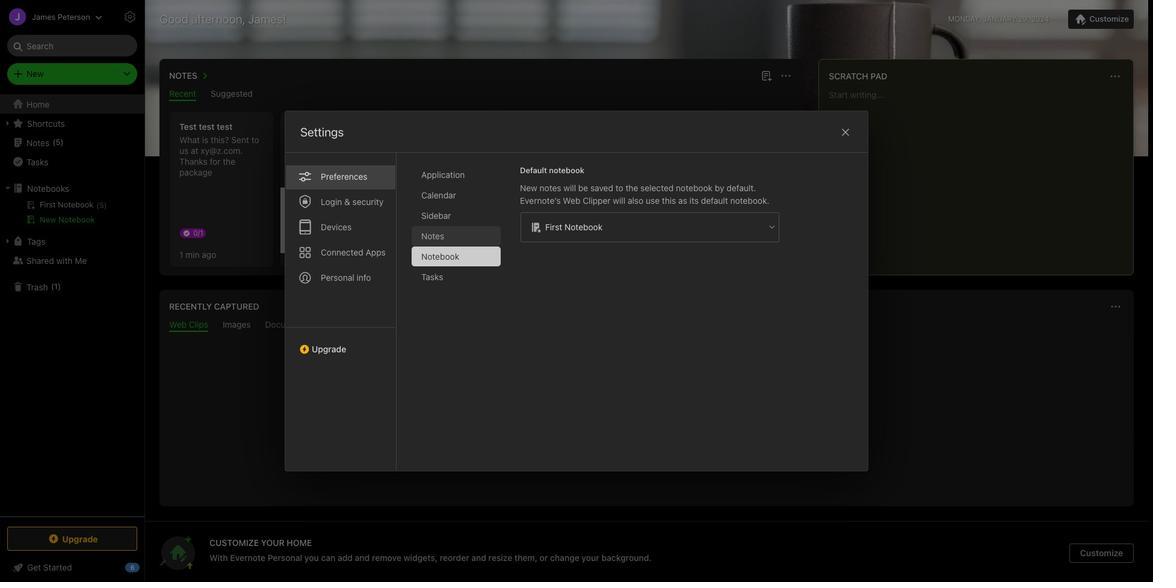 Task type: describe. For each thing, give the bounding box(es) containing it.
thanks
[[179, 156, 207, 167]]

web inside tab
[[169, 320, 187, 330]]

home link
[[0, 94, 144, 114]]

notes inside notes tab
[[421, 231, 444, 241]]

12/13/23
[[512, 204, 545, 214]]

emails
[[361, 320, 386, 330]]

shared with me
[[26, 255, 87, 266]]

expand notebooks image
[[3, 184, 13, 193]]

fuam
[[426, 156, 446, 167]]

dec 17, 2023, 9:00 am 0/1
[[415, 170, 492, 192]]

notes tab
[[412, 226, 501, 246]]

ultrices.
[[415, 146, 446, 156]]

expand tags image
[[3, 237, 13, 246]]

purus
[[458, 189, 480, 199]]

0/1 inside dec 17, 2023, 9:00 am 0/1
[[415, 183, 425, 192]]

bibendum
[[401, 189, 440, 199]]

devices
[[321, 222, 352, 232]]

0/2
[[525, 173, 536, 182]]

notes
[[540, 183, 561, 193]]

documents
[[265, 320, 309, 330]]

first
[[545, 222, 562, 232]]

images tab
[[223, 320, 251, 332]]

default notebook
[[520, 165, 584, 175]]

what
[[179, 135, 200, 145]]

dec for dec 15, 2023, 9:00 am
[[525, 160, 539, 169]]

&
[[344, 197, 350, 207]]

evernote
[[230, 553, 265, 563]]

this
[[662, 195, 676, 206]]

afternoon,
[[191, 12, 245, 26]]

shortcuts button
[[0, 114, 144, 133]]

thumbnail image for test
[[533, 224, 575, 265]]

ve
[[469, 146, 482, 156]]

your
[[582, 553, 599, 563]]

settings image
[[123, 10, 137, 24]]

0 horizontal spatial notes button
[[167, 69, 212, 83]]

9:00 for dec 17, 2023, 9:00 am 0/1
[[463, 170, 479, 179]]

editing
[[512, 135, 538, 145]]

0 vertical spatial will
[[563, 183, 576, 193]]

2023, for 17,
[[441, 170, 461, 179]]

this?
[[211, 135, 229, 145]]

connected apps
[[321, 247, 386, 258]]

personal inside customize your home with evernote personal you can add and remove widgets, reorder and resize them, or change your background.
[[268, 553, 302, 563]]

me
[[75, 255, 87, 266]]

new notebook group
[[0, 198, 144, 232]]

sidebar tab
[[412, 206, 501, 226]]

default.
[[727, 183, 756, 193]]

the inside test test test what is this? sent to us at xy@z.com. thanks for the package
[[223, 156, 235, 167]]

am for dec 17, 2023, 9:00 am 0/1
[[481, 170, 492, 179]]

tasks button
[[0, 152, 144, 172]]

0 horizontal spatial 12/15/23
[[290, 156, 323, 166]]

1 vertical spatial 12/15/23
[[401, 204, 434, 214]]

15,
[[541, 160, 551, 169]]

can
[[321, 553, 335, 563]]

to inside the new notes will be saved to the selected notebook by default. evernote's web clipper will also use this as its default notebook.
[[615, 183, 623, 193]]

you
[[304, 553, 319, 563]]

new button
[[7, 63, 137, 85]]

nam
[[448, 146, 466, 156]]

login & security
[[321, 197, 384, 207]]

default
[[520, 165, 547, 175]]

change
[[550, 553, 579, 563]]

or
[[540, 553, 548, 563]]

application tab
[[412, 165, 501, 185]]

fermentum
[[425, 135, 467, 145]]

calendar
[[421, 190, 456, 200]]

recent tab
[[169, 88, 196, 101]]

dec for dec 17, 2023, 9:00 am 0/1
[[415, 170, 428, 179]]

( for trash
[[51, 282, 54, 291]]

notes up recent
[[169, 70, 197, 81]]

preferences
[[321, 172, 367, 182]]

the inside the new notes will be saved to the selected notebook by default. evernote's web clipper will also use this as its default notebook.
[[626, 183, 638, 193]]

9:00 for dec 15, 2023, 9:00 am
[[574, 160, 590, 169]]

eleifend
[[401, 167, 432, 178]]

notebook inside the new notes will be saved to the selected notebook by default. evernote's web clipper will also use this as its default notebook.
[[676, 183, 713, 193]]

suggested
[[211, 88, 253, 99]]

test inside test test test what is this? sent to us at xy@z.com. thanks for the package
[[179, 122, 197, 132]]

some
[[541, 135, 562, 145]]

audio tab
[[324, 320, 346, 332]]

ago
[[202, 249, 216, 260]]

new for new notebook
[[40, 215, 56, 224]]

web inside the new notes will be saved to the selected notebook by default. evernote's web clipper will also use this as its default notebook.
[[563, 195, 580, 206]]

customize
[[209, 538, 259, 548]]

is
[[202, 135, 208, 145]]

tab list containing application
[[412, 165, 510, 471]]

be
[[578, 183, 588, 193]]

1 vertical spatial 0/1
[[193, 229, 203, 238]]

+1
[[576, 187, 583, 196]]

0 horizontal spatial upgrade
[[62, 534, 98, 544]]

test inside editing some text... test test test test test test test test test hello world amiright
[[512, 146, 528, 156]]

fun
[[517, 187, 528, 196]]

them,
[[514, 553, 537, 563]]

world
[[534, 167, 556, 178]]

scratch pad
[[829, 71, 887, 81]]

settings
[[300, 125, 344, 139]]

insightful
[[539, 187, 570, 196]]

maximus,
[[446, 211, 483, 221]]

cursus
[[448, 200, 474, 210]]

monday, january 29, 2024
[[948, 14, 1049, 23]]

etiam fermentum luc tus ultrices. nam ve hicula fuam ac eleifend vulputate. mauris nisi orci, bibendum sed purus ac, dapibus cursus risus. proin maximus, augue qu...
[[401, 135, 485, 232]]

sent
[[231, 135, 249, 145]]

clipper
[[583, 195, 611, 206]]

recently
[[169, 302, 212, 312]]

1 horizontal spatial 1
[[179, 249, 183, 260]]

min
[[185, 249, 199, 260]]

proin
[[424, 211, 444, 221]]

with
[[209, 553, 228, 563]]

1 horizontal spatial notes button
[[723, 112, 827, 267]]

notebook inside tab
[[421, 252, 459, 262]]

captured
[[214, 302, 259, 312]]

2024
[[1031, 14, 1049, 23]]

tus
[[401, 135, 485, 156]]

to inside test test test what is this? sent to us at xy@z.com. thanks for the package
[[251, 135, 259, 145]]

amiright
[[559, 167, 591, 178]]

notebook for new notebook
[[58, 215, 95, 224]]

saved
[[590, 183, 613, 193]]



Task type: locate. For each thing, give the bounding box(es) containing it.
dec 15, 2023, 9:00 am
[[525, 160, 603, 169]]

new inside popup button
[[26, 69, 44, 79]]

Start writing… text field
[[829, 90, 1133, 265]]

1 horizontal spatial tasks
[[421, 272, 443, 282]]

thumbnail image for tus
[[422, 224, 464, 265]]

and
[[355, 553, 370, 563], [471, 553, 486, 563]]

suggested tab
[[211, 88, 253, 101]]

1 vertical spatial notebook
[[676, 183, 713, 193]]

calendar tab
[[412, 185, 501, 205]]

web down be
[[563, 195, 580, 206]]

0/1
[[415, 183, 425, 192], [193, 229, 203, 238]]

thumbnail image
[[280, 188, 384, 253], [422, 224, 464, 265], [533, 224, 575, 265]]

notes ( 5 )
[[26, 137, 64, 148]]

tasks inside tab
[[421, 272, 443, 282]]

1 horizontal spatial and
[[471, 553, 486, 563]]

1 horizontal spatial web
[[563, 195, 580, 206]]

shared with me link
[[0, 251, 144, 270]]

0 vertical spatial personal
[[321, 273, 354, 283]]

emails tab
[[361, 320, 386, 332]]

1 vertical spatial to
[[615, 183, 623, 193]]

1 min ago
[[179, 249, 216, 260]]

good afternoon, james!
[[159, 12, 286, 26]]

(
[[52, 137, 56, 147], [51, 282, 54, 291]]

and left resize
[[471, 553, 486, 563]]

by
[[715, 183, 724, 193]]

notes down proin
[[421, 231, 444, 241]]

recent
[[169, 88, 196, 99]]

tasks tab
[[412, 267, 501, 287]]

trash ( 1 )
[[26, 282, 61, 292]]

0 vertical spatial customize button
[[1068, 10, 1134, 29]]

notebooks link
[[0, 179, 144, 198]]

with
[[56, 255, 73, 266]]

0 horizontal spatial and
[[355, 553, 370, 563]]

notebook up insightful +1
[[549, 165, 584, 175]]

1 horizontal spatial test
[[512, 146, 528, 156]]

personal
[[321, 273, 354, 283], [268, 553, 302, 563]]

None search field
[[16, 35, 129, 57]]

new down the 0/2
[[520, 183, 537, 193]]

shared
[[26, 255, 54, 266]]

0 horizontal spatial 1
[[54, 282, 58, 291]]

0 vertical spatial )
[[61, 137, 64, 147]]

notebook
[[549, 165, 584, 175], [676, 183, 713, 193]]

0 vertical spatial notebook
[[549, 165, 584, 175]]

web clips tab
[[169, 320, 208, 332]]

tags button
[[0, 232, 144, 251]]

nisi
[[429, 178, 442, 188]]

1 inside trash ( 1 )
[[54, 282, 58, 291]]

( inside trash ( 1 )
[[51, 282, 54, 291]]

0 vertical spatial dec
[[525, 160, 539, 169]]

notebook.
[[730, 195, 769, 206]]

0 vertical spatial web
[[563, 195, 580, 206]]

1 vertical spatial 9:00
[[463, 170, 479, 179]]

2 and from the left
[[471, 553, 486, 563]]

( inside notes ( 5 )
[[52, 137, 56, 147]]

0 vertical spatial notes button
[[167, 69, 212, 83]]

0 horizontal spatial personal
[[268, 553, 302, 563]]

0 vertical spatial upgrade
[[312, 344, 346, 354]]

0 horizontal spatial web
[[169, 320, 187, 330]]

tasks down notebook tab
[[421, 272, 443, 282]]

0 horizontal spatial thumbnail image
[[280, 188, 384, 253]]

notebook up its
[[676, 183, 713, 193]]

dec left 17,
[[415, 170, 428, 179]]

xy@z.com.
[[201, 146, 243, 156]]

dec
[[525, 160, 539, 169], [415, 170, 428, 179]]

2023, inside dec 17, 2023, 9:00 am 0/1
[[441, 170, 461, 179]]

selected
[[640, 183, 674, 193]]

0 vertical spatial upgrade button
[[285, 327, 396, 359]]

0 horizontal spatial upgrade button
[[7, 527, 137, 551]]

1 vertical spatial the
[[626, 183, 638, 193]]

0 vertical spatial customize
[[1089, 14, 1129, 23]]

notebook inside button
[[58, 215, 95, 224]]

0 horizontal spatial 0/1
[[193, 229, 203, 238]]

application
[[421, 170, 465, 180]]

risus.
[[401, 211, 422, 221]]

2 vertical spatial new
[[40, 215, 56, 224]]

augue
[[401, 221, 425, 232]]

tags
[[27, 236, 45, 246]]

tab list containing web clips
[[162, 320, 1131, 332]]

tab list containing preferences
[[285, 153, 397, 471]]

29,
[[1018, 14, 1029, 23]]

to right saved
[[615, 183, 623, 193]]

0 vertical spatial 1
[[179, 249, 183, 260]]

12/15/23 down bibendum
[[401, 204, 434, 214]]

dapibus
[[415, 200, 446, 210]]

0 horizontal spatial dec
[[415, 170, 428, 179]]

0 horizontal spatial notebook
[[549, 165, 584, 175]]

1 horizontal spatial the
[[626, 183, 638, 193]]

personal inside tab list
[[321, 273, 354, 283]]

first notebook
[[545, 222, 603, 232]]

1 vertical spatial 2023,
[[441, 170, 461, 179]]

1 vertical spatial web
[[169, 320, 187, 330]]

at
[[191, 146, 198, 156]]

9:00 right orci,
[[463, 170, 479, 179]]

1 horizontal spatial upgrade button
[[285, 327, 396, 359]]

1 vertical spatial customize
[[1080, 548, 1123, 558]]

dec inside dec 17, 2023, 9:00 am 0/1
[[415, 170, 428, 179]]

connected
[[321, 247, 363, 258]]

test up what
[[179, 122, 197, 132]]

add
[[338, 553, 353, 563]]

1 vertical spatial dec
[[415, 170, 428, 179]]

close image
[[838, 125, 853, 140]]

1 vertical spatial will
[[613, 195, 625, 206]]

new notes will be saved to the selected notebook by default. evernote's web clipper will also use this as its default notebook.
[[520, 183, 769, 206]]

1 horizontal spatial 9:00
[[574, 160, 590, 169]]

and right add
[[355, 553, 370, 563]]

personal down your
[[268, 553, 302, 563]]

orci,
[[445, 178, 461, 188]]

17,
[[430, 170, 439, 179]]

new notebook button
[[0, 212, 144, 227]]

1 vertical spatial )
[[58, 282, 61, 291]]

ac
[[448, 156, 457, 167]]

the down xy@z.com.
[[223, 156, 235, 167]]

package
[[179, 167, 212, 178]]

the
[[223, 156, 235, 167], [626, 183, 638, 193]]

1 horizontal spatial personal
[[321, 273, 354, 283]]

customize your home with evernote personal you can add and remove widgets, reorder and resize them, or change your background.
[[209, 538, 652, 563]]

tree
[[0, 94, 144, 516]]

1 right trash
[[54, 282, 58, 291]]

1 horizontal spatial thumbnail image
[[422, 224, 464, 265]]

notebook right first
[[565, 222, 603, 232]]

am for dec 15, 2023, 9:00 am
[[592, 160, 603, 169]]

1 horizontal spatial notebook
[[676, 183, 713, 193]]

info
[[357, 273, 371, 283]]

january
[[983, 14, 1016, 23]]

0 horizontal spatial the
[[223, 156, 235, 167]]

personal down connected
[[321, 273, 354, 283]]

am inside dec 17, 2023, 9:00 am 0/1
[[481, 170, 492, 179]]

) inside trash ( 1 )
[[58, 282, 61, 291]]

1 vertical spatial 1
[[54, 282, 58, 291]]

1 vertical spatial notes button
[[723, 112, 827, 267]]

home
[[26, 99, 49, 109]]

0 horizontal spatial test
[[179, 122, 197, 132]]

web
[[563, 195, 580, 206], [169, 320, 187, 330]]

1 vertical spatial upgrade
[[62, 534, 98, 544]]

1 horizontal spatial dec
[[525, 160, 539, 169]]

0 vertical spatial am
[[592, 160, 603, 169]]

1 vertical spatial (
[[51, 282, 54, 291]]

1 vertical spatial upgrade button
[[7, 527, 137, 551]]

notebook inside field
[[565, 222, 603, 232]]

to right the sent
[[251, 135, 259, 145]]

0 horizontal spatial will
[[563, 183, 576, 193]]

5
[[56, 137, 61, 147]]

new for new
[[26, 69, 44, 79]]

1 vertical spatial personal
[[268, 553, 302, 563]]

0 vertical spatial 12/15/23
[[290, 156, 323, 166]]

9:00 up be
[[574, 160, 590, 169]]

1 vertical spatial customize button
[[1069, 544, 1134, 563]]

its
[[689, 195, 699, 206]]

0 horizontal spatial am
[[481, 170, 492, 179]]

Default notebook field
[[520, 212, 780, 243]]

recently captured
[[169, 302, 259, 312]]

12/15/23 down settings
[[290, 156, 323, 166]]

hello
[[512, 167, 531, 178]]

dec up the 0/2
[[525, 160, 539, 169]]

notebook for first notebook
[[565, 222, 603, 232]]

0/1 down "eleifend" at top left
[[415, 183, 425, 192]]

login
[[321, 197, 342, 207]]

default
[[701, 195, 728, 206]]

am down ve
[[481, 170, 492, 179]]

audio
[[324, 320, 346, 330]]

your
[[261, 538, 284, 548]]

as
[[678, 195, 687, 206]]

also
[[628, 195, 643, 206]]

1 horizontal spatial to
[[615, 183, 623, 193]]

) for trash
[[58, 282, 61, 291]]

( for notes
[[52, 137, 56, 147]]

recently captured button
[[167, 300, 259, 314]]

0 vertical spatial new
[[26, 69, 44, 79]]

the up also
[[626, 183, 638, 193]]

2 horizontal spatial thumbnail image
[[533, 224, 575, 265]]

) right trash
[[58, 282, 61, 291]]

1 horizontal spatial 12/15/23
[[401, 204, 434, 214]]

1 vertical spatial am
[[481, 170, 492, 179]]

mauris
[[401, 178, 427, 188]]

1 horizontal spatial 0/1
[[415, 183, 425, 192]]

notebook tab
[[412, 247, 501, 267]]

to
[[251, 135, 259, 145], [615, 183, 623, 193]]

notes button
[[167, 69, 212, 83], [723, 112, 827, 267]]

( down shortcuts at the left
[[52, 137, 56, 147]]

notes left 5
[[26, 138, 49, 148]]

new
[[26, 69, 44, 79], [520, 183, 537, 193], [40, 215, 56, 224]]

widgets,
[[404, 553, 438, 563]]

1 left min
[[179, 249, 183, 260]]

0 vertical spatial 2023,
[[553, 160, 572, 169]]

Search text field
[[16, 35, 129, 57]]

will left be
[[563, 183, 576, 193]]

0 vertical spatial tasks
[[26, 157, 48, 167]]

0 horizontal spatial tasks
[[26, 157, 48, 167]]

hicula
[[401, 146, 482, 167]]

) inside notes ( 5 )
[[61, 137, 64, 147]]

new for new notes will be saved to the selected notebook by default. evernote's web clipper will also use this as its default notebook.
[[520, 183, 537, 193]]

use
[[646, 195, 660, 206]]

sidebar
[[421, 211, 451, 221]]

customize button
[[1068, 10, 1134, 29], [1069, 544, 1134, 563]]

new up tags
[[40, 215, 56, 224]]

0 vertical spatial 0/1
[[415, 183, 425, 192]]

monday,
[[948, 14, 981, 23]]

notes down default.
[[756, 200, 782, 211]]

am up saved
[[592, 160, 603, 169]]

1 horizontal spatial 2023,
[[553, 160, 572, 169]]

1 horizontal spatial upgrade
[[312, 344, 346, 354]]

new up home in the left top of the page
[[26, 69, 44, 79]]

tab list containing recent
[[162, 88, 802, 101]]

test down editing
[[512, 146, 528, 156]]

tasks down notes ( 5 )
[[26, 157, 48, 167]]

insightful +1
[[539, 187, 583, 196]]

0 vertical spatial to
[[251, 135, 259, 145]]

notebook
[[58, 215, 95, 224], [565, 222, 603, 232], [421, 252, 459, 262]]

reorder
[[440, 553, 469, 563]]

1
[[179, 249, 183, 260], [54, 282, 58, 291]]

will
[[563, 183, 576, 193], [613, 195, 625, 206]]

editing some text... test test test test test test test test test hello world amiright
[[512, 135, 595, 178]]

notes inside notes ( 5 )
[[26, 138, 49, 148]]

0/1 up 1 min ago
[[193, 229, 203, 238]]

tree containing home
[[0, 94, 144, 516]]

2023, for 15,
[[553, 160, 572, 169]]

ac,
[[401, 200, 412, 210]]

clips
[[189, 320, 208, 330]]

web left clips
[[169, 320, 187, 330]]

web clips
[[169, 320, 208, 330]]

2 horizontal spatial notebook
[[565, 222, 603, 232]]

( right trash
[[51, 282, 54, 291]]

1 vertical spatial test
[[512, 146, 528, 156]]

qu...
[[427, 221, 444, 232]]

1 vertical spatial tasks
[[421, 272, 443, 282]]

notebook up tags 'button'
[[58, 215, 95, 224]]

) down shortcuts button
[[61, 137, 64, 147]]

1 horizontal spatial am
[[592, 160, 603, 169]]

) for notes
[[61, 137, 64, 147]]

documents tab
[[265, 320, 309, 332]]

0 vertical spatial (
[[52, 137, 56, 147]]

test
[[199, 122, 215, 132], [217, 122, 233, 132], [530, 146, 545, 156], [547, 146, 562, 156], [565, 146, 579, 156], [512, 156, 526, 167], [529, 156, 544, 167], [546, 156, 561, 167], [563, 156, 578, 167], [580, 156, 595, 167]]

text...
[[564, 135, 586, 145]]

0 vertical spatial test
[[179, 122, 197, 132]]

upgrade
[[312, 344, 346, 354], [62, 534, 98, 544]]

new inside the new notes will be saved to the selected notebook by default. evernote's web clipper will also use this as its default notebook.
[[520, 183, 537, 193]]

scratch pad button
[[826, 69, 887, 84]]

0 vertical spatial 9:00
[[574, 160, 590, 169]]

1 horizontal spatial notebook
[[421, 252, 459, 262]]

notebook down notes tab
[[421, 252, 459, 262]]

untitled
[[290, 122, 322, 132]]

9:00 inside dec 17, 2023, 9:00 am 0/1
[[463, 170, 479, 179]]

0 horizontal spatial notebook
[[58, 215, 95, 224]]

9:00
[[574, 160, 590, 169], [463, 170, 479, 179]]

tab list
[[162, 88, 802, 101], [285, 153, 397, 471], [412, 165, 510, 471], [162, 320, 1131, 332]]

0 vertical spatial the
[[223, 156, 235, 167]]

shortcuts
[[27, 118, 65, 128]]

will left also
[[613, 195, 625, 206]]

0 horizontal spatial to
[[251, 135, 259, 145]]

1 vertical spatial new
[[520, 183, 537, 193]]

0 horizontal spatial 9:00
[[463, 170, 479, 179]]

new inside button
[[40, 215, 56, 224]]

0 horizontal spatial 2023,
[[441, 170, 461, 179]]

tasks inside button
[[26, 157, 48, 167]]

james!
[[248, 12, 286, 26]]

1 horizontal spatial will
[[613, 195, 625, 206]]

1 and from the left
[[355, 553, 370, 563]]



Task type: vqa. For each thing, say whether or not it's contained in the screenshot.
us
yes



